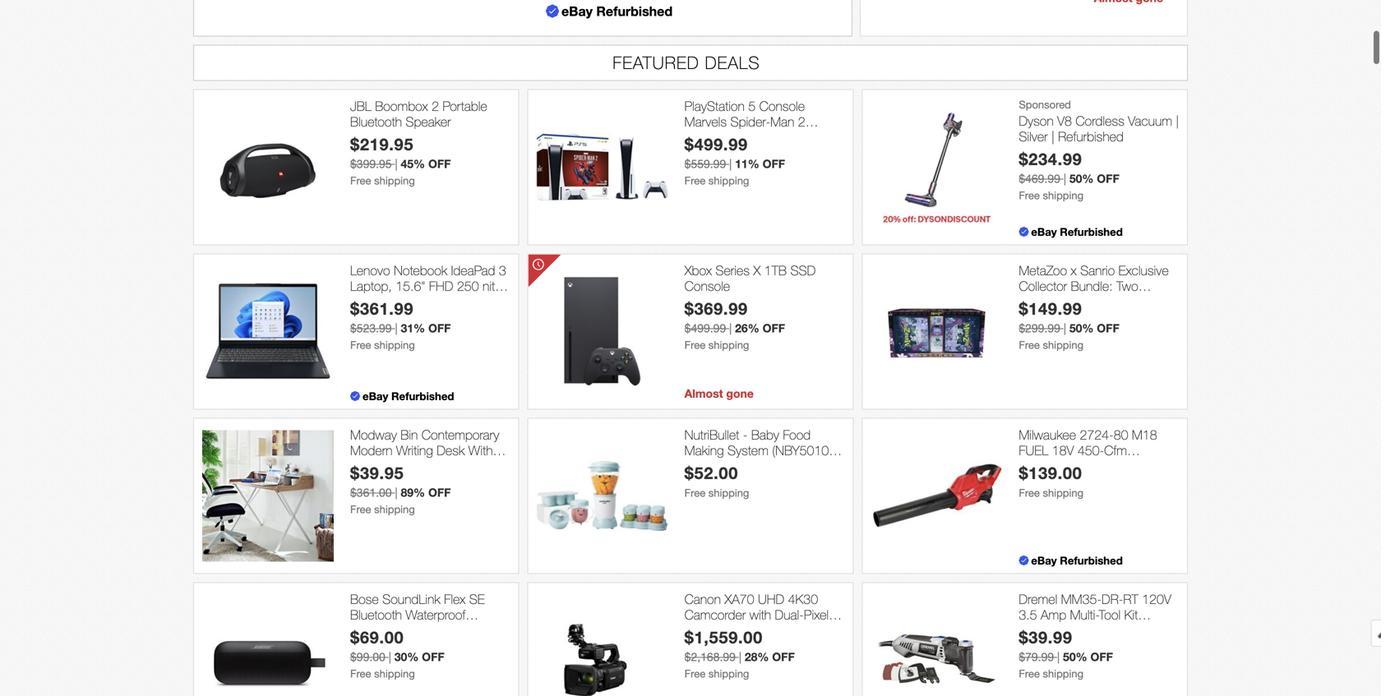 Task type: locate. For each thing, give the bounding box(es) containing it.
modway bin contemporary modern writing desk with storage cubbies in walnut link
[[350, 427, 510, 474]]

$369.99
[[685, 299, 748, 319]]

with
[[469, 443, 493, 459]]

bluetooth
[[350, 114, 402, 130], [350, 607, 402, 623]]

free down $361.00
[[350, 504, 371, 516]]

$139.00 free shipping
[[1019, 464, 1084, 500]]

$234.99
[[1019, 149, 1083, 169]]

| left the 28%
[[739, 651, 742, 664]]

$499.99 down the $369.99
[[685, 322, 726, 335]]

off down refurbished)
[[1091, 651, 1114, 664]]

free down $79.99 on the bottom right of the page
[[1019, 668, 1040, 681]]

1 vertical spatial -
[[1139, 459, 1144, 474]]

shipping down 11%
[[709, 175, 750, 187]]

baby
[[752, 427, 780, 443]]

ebay
[[562, 3, 593, 19], [1032, 225, 1057, 238], [363, 390, 388, 403], [1032, 554, 1057, 567]]

0 horizontal spatial console
[[685, 278, 730, 294]]

shipping down $52.00
[[709, 487, 750, 500]]

bluetooth inside jbl boombox 2 portable bluetooth speaker $219.95 $399.95 | 45% off free shipping
[[350, 114, 402, 130]]

jbl boombox 2 portable bluetooth speaker $219.95 $399.95 | 45% off free shipping
[[350, 98, 487, 187]]

xbox series x 1tb ssd console $369.99 $499.99 | 26% off free shipping
[[685, 263, 816, 352]]

1 vertical spatial cordless
[[1019, 459, 1068, 474]]

off inside xbox series x 1tb ssd console $369.99 $499.99 | 26% off free shipping
[[763, 322, 786, 335]]

$499.99
[[685, 135, 748, 154], [685, 322, 726, 335]]

bluetooth inside bose soundlink flex se bluetooth waterproof speaker, certified refurbished
[[350, 607, 402, 623]]

free down $559.99
[[685, 175, 706, 187]]

bluetooth down the jbl
[[350, 114, 402, 130]]

30%
[[395, 651, 419, 664]]

4k30
[[788, 592, 818, 607]]

free down $299.99
[[1019, 339, 1040, 352]]

cordless inside sponsored dyson v8 cordless vacuum | silver | refurbished $234.99 $469.99 | 50% off free shipping
[[1076, 113, 1125, 129]]

shipping down $299.99
[[1043, 339, 1084, 352]]

50% inside $149.99 $299.99 | 50% off free shipping
[[1070, 322, 1094, 335]]

free inside sponsored dyson v8 cordless vacuum | silver | refurbished $234.99 $469.99 | 50% off free shipping
[[1019, 189, 1040, 202]]

0 vertical spatial bluetooth
[[350, 114, 402, 130]]

2 bluetooth from the top
[[350, 607, 402, 623]]

| down $149.99 at top
[[1064, 322, 1067, 335]]

1 horizontal spatial -
[[1139, 459, 1144, 474]]

dr-
[[1102, 592, 1124, 607]]

| right vacuum
[[1177, 113, 1179, 129]]

| left '30%'
[[389, 651, 391, 664]]

free inside $52.00 free shipping
[[685, 487, 706, 500]]

canon xa70 uhd 4k30 camcorder with dual-pixel autofocus link
[[685, 592, 845, 639]]

free down "$2,168.99"
[[685, 668, 706, 681]]

metazoo
[[1019, 263, 1068, 278]]

0 vertical spatial cordless
[[1076, 113, 1125, 129]]

shipping down 45%
[[374, 175, 415, 187]]

26%
[[735, 322, 760, 335]]

shipping down 31%
[[374, 339, 415, 352]]

off down the 'promos'
[[1097, 322, 1120, 335]]

0 vertical spatial 50%
[[1070, 172, 1094, 186]]

$469.99
[[1019, 172, 1061, 186]]

off inside $1,559.00 $2,168.99 | 28% off free shipping
[[773, 651, 795, 664]]

free down $523.99 in the top of the page
[[350, 339, 371, 352]]

sanrio
[[1081, 263, 1115, 278]]

1 $499.99 from the top
[[685, 135, 748, 154]]

$52.00
[[685, 464, 739, 483]]

shipping down 26%
[[709, 339, 750, 352]]

off right 11%
[[763, 157, 786, 171]]

$39.99 $79.99 | 50% off free shipping
[[1019, 628, 1114, 681]]

refurbished up "mm35-"
[[1060, 554, 1123, 567]]

speaker,
[[350, 623, 399, 639]]

free down $99.00
[[350, 668, 371, 681]]

50% down $234.99
[[1070, 172, 1094, 186]]

cordless right "v8"
[[1076, 113, 1125, 129]]

refurbished inside sponsored dyson v8 cordless vacuum | silver | refurbished $234.99 $469.99 | 50% off free shipping
[[1059, 129, 1124, 144]]

50% inside $39.99 $79.99 | 50% off free shipping
[[1064, 651, 1088, 664]]

2 right man
[[798, 114, 806, 130]]

silver
[[1019, 129, 1048, 144]]

off right 89%
[[428, 486, 451, 500]]

off inside $39.99 $79.99 | 50% off free shipping
[[1091, 651, 1114, 664]]

nutribullet - baby food making system (nby50100) blue
[[685, 427, 840, 474]]

off inside $69.00 $99.00 | 30% off free shipping
[[422, 651, 445, 664]]

boosters,
[[1019, 294, 1071, 310]]

off
[[428, 157, 451, 171], [763, 157, 786, 171], [1097, 172, 1120, 186], [428, 322, 451, 335], [763, 322, 786, 335], [1097, 322, 1120, 335], [428, 486, 451, 500], [422, 651, 445, 664], [773, 651, 795, 664], [1091, 651, 1114, 664]]

$139.00
[[1019, 464, 1083, 483]]

free down $469.99
[[1019, 189, 1040, 202]]

console inside xbox series x 1tb ssd console $369.99 $499.99 | 26% off free shipping
[[685, 278, 730, 294]]

$399.95
[[350, 157, 392, 171]]

uhd
[[758, 592, 785, 607]]

with
[[750, 607, 772, 623]]

pixel
[[804, 607, 829, 623]]

50% down $39.99
[[1064, 651, 1088, 664]]

ssd
[[791, 263, 816, 278]]

blower
[[1098, 459, 1136, 474]]

free down $52.00
[[685, 487, 706, 500]]

$499.99 inside xbox series x 1tb ssd console $369.99 $499.99 | 26% off free shipping
[[685, 322, 726, 335]]

cordless up recon
[[1019, 459, 1068, 474]]

ebay refurbished up "mm35-"
[[1032, 554, 1123, 567]]

89%
[[401, 486, 425, 500]]

1 horizontal spatial 2
[[798, 114, 806, 130]]

2 vertical spatial 50%
[[1064, 651, 1088, 664]]

modern
[[350, 443, 393, 459]]

1 vertical spatial $499.99
[[685, 322, 726, 335]]

off for $39.95
[[428, 486, 451, 500]]

off inside $39.95 $361.00 | 89% off free shipping
[[428, 486, 451, 500]]

off for $499.99
[[763, 157, 786, 171]]

off right '30%'
[[422, 651, 445, 664]]

featured
[[613, 52, 700, 73]]

1 horizontal spatial console
[[760, 98, 805, 114]]

console up man
[[760, 98, 805, 114]]

console
[[760, 98, 805, 114], [685, 278, 730, 294]]

portable
[[443, 98, 487, 114]]

bare,
[[1148, 459, 1177, 474]]

collector
[[1019, 278, 1068, 294]]

refurbished up sanrio
[[1060, 225, 1123, 238]]

| inside $361.99 $523.99 | 31% off free shipping
[[395, 322, 398, 335]]

shipping down $79.99 on the bottom right of the page
[[1043, 668, 1084, 681]]

refurbished up bin
[[391, 390, 454, 403]]

2 inside playstation 5 console marvels spider-man 2 bundle
[[798, 114, 806, 130]]

50% down the 'promos'
[[1070, 322, 1094, 335]]

1 horizontal spatial cordless
[[1076, 113, 1125, 129]]

refurbished down speaker,
[[350, 639, 416, 655]]

laptop,
[[350, 278, 392, 294]]

free inside $499.99 $559.99 | 11% off free shipping
[[685, 175, 706, 187]]

1 vertical spatial console
[[685, 278, 730, 294]]

shipping inside xbox series x 1tb ssd console $369.99 $499.99 | 26% off free shipping
[[709, 339, 750, 352]]

kit
[[1125, 607, 1139, 623]]

shipping down 89%
[[374, 504, 415, 516]]

$499.99 inside $499.99 $559.99 | 11% off free shipping
[[685, 135, 748, 154]]

free down $139.00
[[1019, 487, 1040, 500]]

shipping down $469.99
[[1043, 189, 1084, 202]]

off inside $149.99 $299.99 | 50% off free shipping
[[1097, 322, 1120, 335]]

jbl boombox 2 portable bluetooth speaker link
[[350, 98, 510, 130]]

shipping inside sponsored dyson v8 cordless vacuum | silver | refurbished $234.99 $469.99 | 50% off free shipping
[[1043, 189, 1084, 202]]

modway
[[350, 427, 397, 443]]

canon
[[685, 592, 721, 607]]

dremel
[[1019, 592, 1058, 607]]

metazoo x sanrio exclusive collector bundle: two boosters, promos + accessories
[[1019, 263, 1169, 326]]

1 vertical spatial 50%
[[1070, 322, 1094, 335]]

$149.99
[[1019, 299, 1083, 319]]

50% for $149.99
[[1070, 322, 1094, 335]]

1 bluetooth from the top
[[350, 114, 402, 130]]

off for $361.99
[[428, 322, 451, 335]]

ebay refurbished up the featured
[[562, 3, 673, 19]]

se
[[469, 592, 485, 607]]

$1,559.00
[[685, 628, 763, 648]]

$39.99
[[1019, 628, 1073, 648]]

0 vertical spatial $499.99
[[685, 135, 748, 154]]

off inside $499.99 $559.99 | 11% off free shipping
[[763, 157, 786, 171]]

| left 45%
[[395, 157, 398, 171]]

| left 26%
[[730, 322, 732, 335]]

dremel mm35-dr-rt 120v 3.5 amp multi-tool kit (certified refurbished) link
[[1019, 592, 1179, 639]]

autofocus
[[685, 623, 740, 639]]

0 horizontal spatial -
[[743, 427, 748, 443]]

exclusive
[[1119, 263, 1169, 278]]

bose soundlink flex se bluetooth waterproof speaker, certified refurbished
[[350, 592, 485, 655]]

free inside jbl boombox 2 portable bluetooth speaker $219.95 $399.95 | 45% off free shipping
[[350, 175, 371, 187]]

ebay refurbished
[[562, 3, 673, 19], [1032, 225, 1123, 238], [363, 390, 454, 403], [1032, 554, 1123, 567]]

jbl
[[350, 98, 372, 114]]

walnut
[[459, 459, 496, 474]]

| left 11%
[[730, 157, 732, 171]]

0 horizontal spatial 2
[[432, 98, 439, 114]]

ebay refurbished up x
[[1032, 225, 1123, 238]]

metazoo x sanrio exclusive collector bundle: two boosters, promos + accessories link
[[1019, 263, 1179, 326]]

bluetooth for speaker,
[[350, 607, 402, 623]]

| inside jbl boombox 2 portable bluetooth speaker $219.95 $399.95 | 45% off free shipping
[[395, 157, 398, 171]]

2 $499.99 from the top
[[685, 322, 726, 335]]

| left 31%
[[395, 322, 398, 335]]

(certified
[[1019, 623, 1067, 639]]

amp
[[1041, 607, 1067, 623]]

shipping down $139.00
[[1043, 487, 1084, 500]]

shipping down '30%'
[[374, 668, 415, 681]]

- up the system
[[743, 427, 748, 443]]

| left 89%
[[395, 486, 398, 500]]

boombox
[[375, 98, 428, 114]]

bluetooth up speaker,
[[350, 607, 402, 623]]

free down $399.95
[[350, 175, 371, 187]]

off inside $361.99 $523.99 | 31% off free shipping
[[428, 322, 451, 335]]

shipping down "$2,168.99"
[[709, 668, 750, 681]]

off down dyson v8 cordless vacuum | silver | refurbished link
[[1097, 172, 1120, 186]]

off right 31%
[[428, 322, 451, 335]]

0 vertical spatial console
[[760, 98, 805, 114]]

-
[[743, 427, 748, 443], [1139, 459, 1144, 474]]

promos
[[1074, 294, 1116, 310]]

0 horizontal spatial cordless
[[1019, 459, 1068, 474]]

$499.99 up $559.99
[[685, 135, 748, 154]]

lenovo notebook ideapad 3 laptop, 15.6" fhd  250 nits, i3-1215u, gb, 512gb link
[[350, 263, 510, 310]]

refurbished down "v8"
[[1059, 129, 1124, 144]]

0 vertical spatial -
[[743, 427, 748, 443]]

| inside xbox series x 1tb ssd console $369.99 $499.99 | 26% off free shipping
[[730, 322, 732, 335]]

multi-
[[1071, 607, 1100, 623]]

18v
[[1053, 443, 1075, 459]]

ebay refurbished up bin
[[363, 390, 454, 403]]

xbox
[[685, 263, 712, 278]]

free inside xbox series x 1tb ssd console $369.99 $499.99 | 26% off free shipping
[[685, 339, 706, 352]]

bundle:
[[1071, 278, 1113, 294]]

- left bare,
[[1139, 459, 1144, 474]]

shipping inside $499.99 $559.99 | 11% off free shipping
[[709, 175, 750, 187]]

free inside $39.95 $361.00 | 89% off free shipping
[[350, 504, 371, 516]]

off right the 28%
[[773, 651, 795, 664]]

1tb
[[765, 263, 787, 278]]

notebook
[[394, 263, 448, 278]]

shipping inside $39.99 $79.99 | 50% off free shipping
[[1043, 668, 1084, 681]]

1 vertical spatial bluetooth
[[350, 607, 402, 623]]

free down the $369.99
[[685, 339, 706, 352]]

console down xbox
[[685, 278, 730, 294]]

| inside $39.99 $79.99 | 50% off free shipping
[[1058, 651, 1060, 664]]

| inside $39.95 $361.00 | 89% off free shipping
[[395, 486, 398, 500]]

$52.00 free shipping
[[685, 464, 750, 500]]

gb,
[[410, 294, 431, 310]]

| right $79.99 on the bottom right of the page
[[1058, 651, 1060, 664]]

cfm
[[1105, 443, 1128, 459]]

| inside $1,559.00 $2,168.99 | 28% off free shipping
[[739, 651, 742, 664]]

off right 26%
[[763, 322, 786, 335]]

off right 45%
[[428, 157, 451, 171]]

deals
[[705, 52, 760, 73]]

2 up speaker
[[432, 98, 439, 114]]



Task type: vqa. For each thing, say whether or not it's contained in the screenshot.
'to' corresponding to Enjoy up to 50% off holiday décor
no



Task type: describe. For each thing, give the bounding box(es) containing it.
off inside jbl boombox 2 portable bluetooth speaker $219.95 $399.95 | 45% off free shipping
[[428, 157, 451, 171]]

storage
[[350, 459, 393, 474]]

$39.95
[[350, 464, 404, 483]]

xa70
[[725, 592, 755, 607]]

contemporary
[[422, 427, 500, 443]]

gone
[[727, 387, 754, 400]]

fhd
[[429, 278, 454, 294]]

desk
[[437, 443, 465, 459]]

recon
[[1019, 475, 1055, 490]]

food
[[783, 427, 811, 443]]

accessories
[[1019, 310, 1085, 326]]

shipping inside $1,559.00 $2,168.99 | 28% off free shipping
[[709, 668, 750, 681]]

| inside $149.99 $299.99 | 50% off free shipping
[[1064, 322, 1067, 335]]

| down $234.99
[[1064, 172, 1067, 186]]

xbox series x 1tb ssd console link
[[685, 263, 845, 294]]

- inside nutribullet - baby food making system (nby50100) blue
[[743, 427, 748, 443]]

i3-
[[350, 294, 365, 310]]

| inside $499.99 $559.99 | 11% off free shipping
[[730, 157, 732, 171]]

shipping inside $139.00 free shipping
[[1043, 487, 1084, 500]]

$219.95
[[350, 135, 414, 154]]

modway bin contemporary modern writing desk with storage cubbies in walnut
[[350, 427, 500, 474]]

shipping inside $149.99 $299.99 | 50% off free shipping
[[1043, 339, 1084, 352]]

off for $149.99
[[1097, 322, 1120, 335]]

| inside $69.00 $99.00 | 30% off free shipping
[[389, 651, 391, 664]]

| right silver
[[1052, 129, 1055, 144]]

3.5
[[1019, 607, 1038, 623]]

milwaukee 2724-80 m18 fuel 18v 450-cfm cordless leaf blower - bare, recon
[[1019, 427, 1177, 490]]

$39.95 $361.00 | 89% off free shipping
[[350, 464, 451, 516]]

milwaukee 2724-80 m18 fuel 18v 450-cfm cordless leaf blower - bare, recon link
[[1019, 427, 1179, 490]]

50% inside sponsored dyson v8 cordless vacuum | silver | refurbished $234.99 $469.99 | 50% off free shipping
[[1070, 172, 1094, 186]]

3
[[499, 263, 506, 278]]

$499.99 $559.99 | 11% off free shipping
[[685, 135, 786, 187]]

$559.99
[[685, 157, 726, 171]]

almost
[[685, 387, 723, 400]]

+
[[1120, 294, 1128, 310]]

off for $1,559.00
[[773, 651, 795, 664]]

$99.00
[[350, 651, 386, 664]]

x
[[754, 263, 761, 278]]

shipping inside $39.95 $361.00 | 89% off free shipping
[[374, 504, 415, 516]]

lenovo
[[350, 263, 390, 278]]

writing
[[396, 443, 433, 459]]

1215u,
[[365, 294, 406, 310]]

nits,
[[483, 278, 505, 294]]

dyson
[[1019, 113, 1054, 129]]

flex
[[444, 592, 466, 607]]

50% for $39.99
[[1064, 651, 1088, 664]]

cordless inside milwaukee 2724-80 m18 fuel 18v 450-cfm cordless leaf blower - bare, recon
[[1019, 459, 1068, 474]]

leaf
[[1072, 459, 1095, 474]]

2 inside jbl boombox 2 portable bluetooth speaker $219.95 $399.95 | 45% off free shipping
[[432, 98, 439, 114]]

playstation 5 console marvels spider-man 2 bundle link
[[685, 98, 845, 145]]

system
[[728, 443, 769, 459]]

shipping inside $52.00 free shipping
[[709, 487, 750, 500]]

spider-
[[731, 114, 771, 130]]

120v
[[1143, 592, 1172, 607]]

almost gone
[[685, 387, 754, 400]]

bundle
[[685, 130, 723, 145]]

dual-
[[775, 607, 804, 623]]

refurbished up the featured
[[597, 3, 673, 19]]

$523.99
[[350, 322, 392, 335]]

45%
[[401, 157, 425, 171]]

$361.99
[[350, 299, 414, 319]]

bin
[[401, 427, 418, 443]]

shipping inside $69.00 $99.00 | 30% off free shipping
[[374, 668, 415, 681]]

milwaukee
[[1019, 427, 1077, 443]]

nutribullet
[[685, 427, 740, 443]]

mm35-
[[1062, 592, 1102, 607]]

nutribullet - baby food making system (nby50100) blue link
[[685, 427, 845, 474]]

free inside $1,559.00 $2,168.99 | 28% off free shipping
[[685, 668, 706, 681]]

250
[[457, 278, 479, 294]]

making
[[685, 443, 724, 459]]

dremel mm35-dr-rt 120v 3.5 amp multi-tool kit (certified refurbished)
[[1019, 592, 1172, 639]]

15.6"
[[396, 278, 426, 294]]

450-
[[1078, 443, 1105, 459]]

free inside $149.99 $299.99 | 50% off free shipping
[[1019, 339, 1040, 352]]

- inside milwaukee 2724-80 m18 fuel 18v 450-cfm cordless leaf blower - bare, recon
[[1139, 459, 1144, 474]]

dyson v8 cordless vacuum | silver | refurbished link
[[1019, 113, 1179, 145]]

x
[[1071, 263, 1077, 278]]

lenovo notebook ideapad 3 laptop, 15.6" fhd  250 nits, i3-1215u, gb, 512gb
[[350, 263, 506, 310]]

$1,559.00 $2,168.99 | 28% off free shipping
[[685, 628, 795, 681]]

$79.99
[[1019, 651, 1055, 664]]

free inside $39.99 $79.99 | 50% off free shipping
[[1019, 668, 1040, 681]]

free inside $361.99 $523.99 | 31% off free shipping
[[350, 339, 371, 352]]

free inside $139.00 free shipping
[[1019, 487, 1040, 500]]

shipping inside $361.99 $523.99 | 31% off free shipping
[[374, 339, 415, 352]]

$149.99 $299.99 | 50% off free shipping
[[1019, 299, 1120, 352]]

playstation 5 console marvels spider-man 2 bundle
[[685, 98, 806, 145]]

off for $39.99
[[1091, 651, 1114, 664]]

playstation
[[685, 98, 745, 114]]

off inside sponsored dyson v8 cordless vacuum | silver | refurbished $234.99 $469.99 | 50% off free shipping
[[1097, 172, 1120, 186]]

$2,168.99
[[685, 651, 736, 664]]

man
[[771, 114, 795, 130]]

31%
[[401, 322, 425, 335]]

refurbished inside bose soundlink flex se bluetooth waterproof speaker, certified refurbished
[[350, 639, 416, 655]]

off for $69.00
[[422, 651, 445, 664]]

console inside playstation 5 console marvels spider-man 2 bundle
[[760, 98, 805, 114]]

m18
[[1133, 427, 1158, 443]]

80
[[1114, 427, 1129, 443]]

bluetooth for $219.95
[[350, 114, 402, 130]]

blue
[[685, 459, 709, 474]]

bose
[[350, 592, 379, 607]]

v8
[[1058, 113, 1072, 129]]

free inside $69.00 $99.00 | 30% off free shipping
[[350, 668, 371, 681]]

vacuum
[[1129, 113, 1173, 129]]

sponsored
[[1019, 98, 1072, 111]]

series
[[716, 263, 750, 278]]

shipping inside jbl boombox 2 portable bluetooth speaker $219.95 $399.95 | 45% off free shipping
[[374, 175, 415, 187]]



